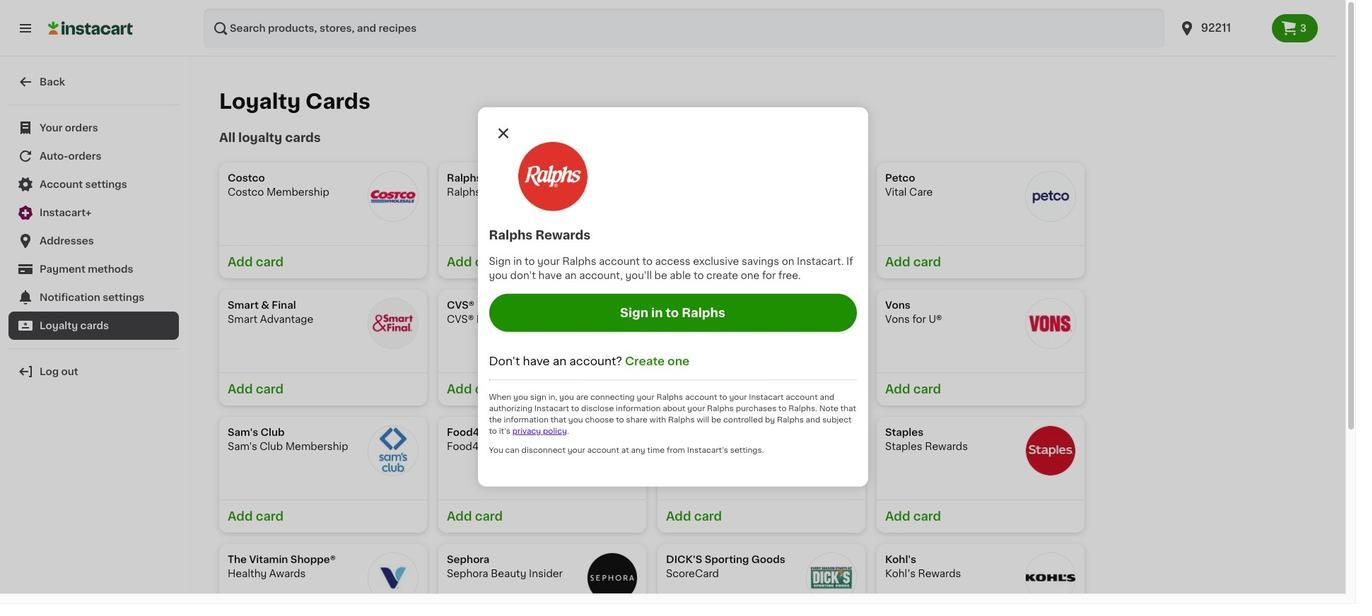 Task type: locate. For each thing, give the bounding box(es) containing it.
2 smart from the top
[[228, 315, 258, 325]]

2 vons from the top
[[885, 315, 910, 325]]

add right if
[[885, 257, 911, 268]]

add card up the staples staples rewards
[[885, 384, 941, 395]]

that up subject
[[841, 405, 856, 412]]

settings down methods
[[103, 293, 144, 303]]

settings up instacart+ link
[[85, 180, 127, 190]]

privacy policy .
[[513, 427, 569, 435]]

account?
[[570, 356, 622, 367]]

to up the you'll
[[642, 257, 653, 267]]

your down ralphs rewards
[[538, 257, 560, 267]]

add card up about
[[666, 384, 722, 395]]

1 vertical spatial and
[[806, 416, 821, 424]]

card up &
[[256, 257, 284, 268]]

add for sam's club sam's club membership
[[228, 511, 253, 523]]

1 vertical spatial an
[[553, 356, 567, 367]]

the inside the vitamin shoppe® healthy awards
[[228, 555, 247, 565]]

have
[[539, 271, 562, 281], [523, 356, 550, 367]]

1 horizontal spatial cards
[[285, 132, 321, 144]]

one
[[741, 271, 760, 281], [668, 356, 690, 367]]

orders up account settings
[[68, 151, 102, 161]]

0 vertical spatial orders
[[65, 123, 98, 133]]

sign in to ralphs button
[[489, 294, 857, 332]]

ralphs rewards
[[489, 230, 591, 241]]

albertsons
[[666, 301, 722, 310], [666, 315, 720, 325]]

orders up auto-orders
[[65, 123, 98, 133]]

0 vertical spatial staples
[[885, 428, 924, 438]]

1 vertical spatial cvs®
[[447, 315, 474, 325]]

card for costco costco membership
[[256, 257, 284, 268]]

membership
[[267, 187, 329, 197], [286, 442, 348, 452]]

loyalty down notification
[[40, 321, 78, 331]]

add card button for vons vons for u®
[[877, 373, 1085, 406]]

to inside button
[[666, 308, 679, 319]]

wine down shop
[[714, 442, 739, 452]]

the for the wine shop discount wine club
[[666, 428, 685, 438]]

instacart's
[[687, 446, 728, 454]]

in down the you'll
[[651, 308, 663, 319]]

1 vertical spatial sign
[[620, 308, 649, 319]]

1 horizontal spatial information
[[616, 405, 661, 412]]

sign
[[489, 257, 511, 267], [620, 308, 649, 319]]

sign inside sign in to your ralphs account to access exclusive savings on instacart. if you don't have an account, you'll be able to create one for free.
[[489, 257, 511, 267]]

add card button for albertsons albertsons for u®
[[658, 373, 866, 406]]

and down ralphs.
[[806, 416, 821, 424]]

1 vertical spatial in
[[651, 308, 663, 319]]

instacart down in,
[[535, 405, 569, 412]]

add card up the vitamin
[[228, 511, 284, 523]]

you'll
[[625, 271, 652, 281]]

add card for petco vital care
[[885, 257, 941, 268]]

cvs®
[[447, 301, 475, 310], [447, 315, 474, 325]]

0 horizontal spatial in
[[513, 257, 522, 267]]

add up about
[[666, 384, 691, 395]]

rewards inside the staples staples rewards
[[925, 442, 968, 452]]

0 vertical spatial instacart
[[749, 393, 784, 401]]

information up privacy
[[504, 416, 549, 424]]

smart
[[228, 301, 259, 310], [228, 315, 258, 325]]

card for ralphs ralphs rewards
[[475, 257, 503, 268]]

the inside the wine shop discount wine club
[[666, 428, 685, 438]]

0 horizontal spatial one
[[668, 356, 690, 367]]

1 horizontal spatial u®
[[929, 315, 942, 325]]

cards down loyalty cards on the left
[[285, 132, 321, 144]]

discount
[[666, 442, 711, 452]]

by
[[765, 416, 775, 424]]

0 horizontal spatial sign
[[489, 257, 511, 267]]

one down savings
[[741, 271, 760, 281]]

0 vertical spatial albertsons
[[666, 301, 722, 310]]

1 vertical spatial staples
[[885, 442, 923, 452]]

food4less down the
[[447, 428, 503, 438]]

add up 'sephora sephora beauty insider'
[[447, 511, 472, 523]]

card for staples staples rewards
[[913, 511, 941, 523]]

club
[[261, 428, 285, 438], [260, 442, 283, 452], [741, 442, 764, 452]]

instacart+
[[40, 208, 91, 218]]

the
[[489, 416, 502, 424]]

rewards inside food4less food4less rewards
[[505, 442, 548, 452]]

dick's sporting goods image
[[806, 553, 857, 604]]

0 vertical spatial sign
[[489, 257, 511, 267]]

rewards inside the kohl's kohl's rewards
[[918, 569, 961, 579]]

sign inside button
[[620, 308, 649, 319]]

and up note
[[820, 393, 835, 401]]

ralphs
[[447, 173, 482, 183], [447, 187, 481, 197], [489, 230, 533, 241], [563, 257, 597, 267], [682, 308, 726, 319], [657, 393, 683, 401], [707, 405, 734, 412], [668, 416, 695, 424], [777, 416, 804, 424]]

card up sporting
[[694, 511, 722, 523]]

be inside sign in to your ralphs account to access exclusive savings on instacart. if you don't have an account, you'll be able to create one for free.
[[655, 271, 667, 281]]

kohl's kohl's rewards
[[885, 555, 961, 579]]

wine
[[688, 428, 713, 438], [714, 442, 739, 452]]

card for cvs® cvs® extracare®
[[475, 384, 503, 395]]

log
[[40, 367, 59, 377]]

wine down will
[[688, 428, 713, 438]]

1 u® from the left
[[739, 315, 752, 325]]

add card button for staples staples rewards
[[877, 500, 1085, 533]]

1 vertical spatial have
[[523, 356, 550, 367]]

add card button for ralphs ralphs rewards
[[438, 245, 646, 279]]

rewards for staples staples rewards
[[925, 442, 968, 452]]

1 vons from the top
[[885, 301, 911, 310]]

auto-
[[40, 151, 68, 161]]

account settings link
[[8, 170, 179, 199]]

vons vons for u®
[[885, 301, 942, 325]]

1 horizontal spatial loyalty
[[219, 91, 301, 112]]

add card up the
[[447, 384, 503, 395]]

1 vertical spatial be
[[711, 416, 721, 424]]

rewards for kohl's kohl's rewards
[[918, 569, 961, 579]]

kohl's image
[[1025, 553, 1076, 604]]

card up vons vons for u®
[[913, 257, 941, 268]]

0 vertical spatial cvs®
[[447, 301, 475, 310]]

0 vertical spatial food4less
[[447, 428, 503, 438]]

2 u® from the left
[[929, 315, 942, 325]]

add up the vitamin
[[228, 511, 253, 523]]

account up will
[[685, 393, 717, 401]]

sephora
[[447, 555, 490, 565], [447, 569, 488, 579]]

add for costco costco membership
[[228, 257, 253, 268]]

add up smart & final smart advantage
[[228, 257, 253, 268]]

u® for vons vons for u®
[[929, 315, 942, 325]]

add card up dick's
[[666, 511, 722, 523]]

0 vertical spatial the
[[666, 428, 685, 438]]

add card up cvs® cvs® extracare®
[[447, 257, 503, 268]]

for for vons vons for u®
[[913, 315, 926, 325]]

1 vertical spatial smart
[[228, 315, 258, 325]]

for inside the albertsons albertsons for u®
[[723, 315, 736, 325]]

card
[[256, 257, 284, 268], [475, 257, 503, 268], [694, 257, 722, 268], [913, 257, 941, 268], [256, 384, 284, 395], [475, 384, 503, 395], [694, 384, 722, 395], [913, 384, 941, 395], [256, 511, 284, 523], [475, 511, 503, 523], [694, 511, 722, 523], [913, 511, 941, 523]]

one right create
[[668, 356, 690, 367]]

food4less
[[447, 428, 503, 438], [447, 442, 502, 452]]

2 horizontal spatial for
[[913, 315, 926, 325]]

0 vertical spatial sam's
[[228, 428, 258, 438]]

from
[[667, 446, 685, 454]]

dick's
[[666, 555, 703, 565]]

add left when at the bottom left of page
[[447, 384, 472, 395]]

0 horizontal spatial loyalty
[[40, 321, 78, 331]]

account
[[599, 257, 640, 267], [685, 393, 717, 401], [786, 393, 818, 401], [587, 446, 619, 454]]

settings
[[85, 180, 127, 190], [103, 293, 144, 303]]

cards down notification settings link
[[80, 321, 109, 331]]

0 horizontal spatial the
[[228, 555, 247, 565]]

will
[[697, 416, 709, 424]]

out
[[61, 367, 78, 377]]

add card for smart & final smart advantage
[[228, 384, 284, 395]]

settings for notification settings
[[103, 293, 144, 303]]

0 horizontal spatial u®
[[739, 315, 752, 325]]

share
[[626, 416, 648, 424]]

your down .
[[568, 446, 585, 454]]

2 food4less from the top
[[447, 442, 502, 452]]

card up the kohl's kohl's rewards
[[913, 511, 941, 523]]

0 vertical spatial that
[[841, 405, 856, 412]]

&
[[261, 301, 269, 310]]

for inside vons vons for u®
[[913, 315, 926, 325]]

add card for the wine shop discount wine club
[[666, 511, 722, 523]]

an left account,
[[565, 271, 577, 281]]

add for petco vital care
[[885, 257, 911, 268]]

1 horizontal spatial for
[[762, 271, 776, 281]]

staples
[[885, 428, 924, 438], [885, 442, 923, 452]]

scorecard
[[666, 569, 719, 579]]

card up create
[[694, 257, 722, 268]]

in up don't
[[513, 257, 522, 267]]

instacart
[[749, 393, 784, 401], [535, 405, 569, 412]]

it's
[[499, 427, 511, 435]]

to left ralphs.
[[779, 405, 787, 412]]

one inside sign in to your ralphs account to access exclusive savings on instacart. if you don't have an account, you'll be able to create one for free.
[[741, 271, 760, 281]]

1 vertical spatial membership
[[286, 442, 348, 452]]

if
[[847, 257, 853, 267]]

add card for food4less food4less rewards
[[447, 511, 503, 523]]

0 vertical spatial membership
[[267, 187, 329, 197]]

costco
[[228, 173, 265, 183], [228, 187, 264, 197]]

your orders link
[[8, 114, 179, 142]]

goods
[[752, 555, 786, 565]]

0 horizontal spatial be
[[655, 271, 667, 281]]

0 horizontal spatial for
[[723, 315, 736, 325]]

1 horizontal spatial the
[[666, 428, 685, 438]]

1 vertical spatial orders
[[68, 151, 102, 161]]

you
[[489, 271, 508, 281], [513, 393, 528, 401], [559, 393, 574, 401], [568, 416, 583, 424]]

sign for sign in to ralphs
[[620, 308, 649, 319]]

add for vons vons for u®
[[885, 384, 911, 395]]

0 vertical spatial have
[[539, 271, 562, 281]]

add card for sam's club sam's club membership
[[228, 511, 284, 523]]

instacart logo image
[[48, 20, 133, 37]]

orders for your orders
[[65, 123, 98, 133]]

0 vertical spatial wine
[[688, 428, 713, 438]]

1 vertical spatial vons
[[885, 315, 910, 325]]

1 cvs® from the top
[[447, 301, 475, 310]]

account up account,
[[599, 257, 640, 267]]

1 horizontal spatial be
[[711, 416, 721, 424]]

1 vertical spatial sephora
[[447, 569, 488, 579]]

orders
[[65, 123, 98, 133], [68, 151, 102, 161]]

rewards inside 'ralphs ralphs rewards'
[[483, 187, 526, 197]]

you
[[489, 446, 503, 454]]

when
[[489, 393, 512, 401]]

that
[[841, 405, 856, 412], [551, 416, 566, 424]]

have inside sign in to your ralphs account to access exclusive savings on instacart. if you don't have an account, you'll be able to create one for free.
[[539, 271, 562, 281]]

rewards for ralphs ralphs rewards
[[483, 187, 526, 197]]

you left don't
[[489, 271, 508, 281]]

0 horizontal spatial wine
[[688, 428, 713, 438]]

account
[[40, 180, 83, 190]]

1 horizontal spatial sign
[[620, 308, 649, 319]]

add card for vons vons for u®
[[885, 384, 941, 395]]

add up dick's
[[666, 511, 691, 523]]

add up cvs® cvs® extracare®
[[447, 257, 472, 268]]

log out link
[[8, 358, 179, 386]]

to up don't
[[525, 257, 535, 267]]

0 vertical spatial be
[[655, 271, 667, 281]]

information
[[616, 405, 661, 412], [504, 416, 549, 424]]

settings inside "link"
[[85, 180, 127, 190]]

u® inside vons vons for u®
[[929, 315, 942, 325]]

u® inside the albertsons albertsons for u®
[[739, 315, 752, 325]]

sign in to ralphs
[[620, 308, 726, 319]]

1 vertical spatial albertsons
[[666, 315, 720, 325]]

smart left advantage
[[228, 315, 258, 325]]

add card up vons vons for u®
[[885, 257, 941, 268]]

addresses
[[40, 236, 94, 246]]

in inside sign in to your ralphs account to access exclusive savings on instacart. if you don't have an account, you'll be able to create one for free.
[[513, 257, 522, 267]]

loyalty up loyalty
[[219, 91, 301, 112]]

cvs® right the smart & final image
[[447, 301, 475, 310]]

1 vertical spatial the
[[228, 555, 247, 565]]

0 horizontal spatial instacart
[[535, 405, 569, 412]]

0 vertical spatial in
[[513, 257, 522, 267]]

for
[[762, 271, 776, 281], [723, 315, 736, 325], [913, 315, 926, 325]]

an inside sign in to your ralphs account to access exclusive savings on instacart. if you don't have an account, you'll be able to create one for free.
[[565, 271, 577, 281]]

card up sam's club sam's club membership
[[256, 384, 284, 395]]

you inside sign in to your ralphs account to access exclusive savings on instacart. if you don't have an account, you'll be able to create one for free.
[[489, 271, 508, 281]]

club inside the wine shop discount wine club
[[741, 442, 764, 452]]

authorizing
[[489, 405, 533, 412]]

0 vertical spatial smart
[[228, 301, 259, 310]]

1 horizontal spatial in
[[651, 308, 663, 319]]

card up the staples staples rewards
[[913, 384, 941, 395]]

payment methods link
[[8, 255, 179, 284]]

sign down the you'll
[[620, 308, 649, 319]]

be down access
[[655, 271, 667, 281]]

loyalty for loyalty cards
[[40, 321, 78, 331]]

sign for sign in to your ralphs account to access exclusive savings on instacart. if you don't have an account, you'll be able to create one for free.
[[489, 257, 511, 267]]

2 sam's from the top
[[228, 442, 257, 452]]

add card up sam's club sam's club membership
[[228, 384, 284, 395]]

1 vertical spatial information
[[504, 416, 549, 424]]

0 horizontal spatial that
[[551, 416, 566, 424]]

be right will
[[711, 416, 721, 424]]

card up the vitamin
[[256, 511, 284, 523]]

card up will
[[694, 384, 722, 395]]

add up the staples staples rewards
[[885, 384, 911, 395]]

1 horizontal spatial one
[[741, 271, 760, 281]]

settings.
[[730, 446, 764, 454]]

0 vertical spatial loyalty
[[219, 91, 301, 112]]

food4less down it's
[[447, 442, 502, 452]]

2 staples from the top
[[885, 442, 923, 452]]

gelson's image
[[806, 171, 857, 222]]

0 vertical spatial sephora
[[447, 555, 490, 565]]

an left account? in the bottom of the page
[[553, 356, 567, 367]]

your
[[538, 257, 560, 267], [637, 393, 655, 401], [729, 393, 747, 401], [688, 405, 705, 412], [568, 446, 585, 454]]

add card up kohl's
[[885, 511, 941, 523]]

add card up &
[[228, 257, 284, 268]]

time
[[647, 446, 665, 454]]

1 vertical spatial food4less
[[447, 442, 502, 452]]

card up 'sephora sephora beauty insider'
[[475, 511, 503, 523]]

2 albertsons from the top
[[666, 315, 720, 325]]

1 vertical spatial sam's
[[228, 442, 257, 452]]

vons
[[885, 301, 911, 310], [885, 315, 910, 325]]

card up authorizing
[[475, 384, 503, 395]]

1 staples from the top
[[885, 428, 924, 438]]

add card up 'sephora sephora beauty insider'
[[447, 511, 503, 523]]

the up healthy
[[228, 555, 247, 565]]

instacart up purchases
[[749, 393, 784, 401]]

rewards
[[483, 187, 526, 197], [535, 230, 591, 241], [505, 442, 548, 452], [925, 442, 968, 452], [918, 569, 961, 579]]

awards
[[269, 569, 306, 579]]

1 vertical spatial costco
[[228, 187, 264, 197]]

dialog
[[478, 107, 868, 487]]

add up sam's club sam's club membership
[[228, 384, 253, 395]]

your up will
[[688, 405, 705, 412]]

0 vertical spatial costco
[[228, 173, 265, 183]]

that up policy
[[551, 416, 566, 424]]

u®
[[739, 315, 752, 325], [929, 315, 942, 325]]

to down the
[[489, 427, 497, 435]]

card for vons vons for u®
[[913, 384, 941, 395]]

payment
[[40, 265, 85, 274]]

to down able
[[666, 308, 679, 319]]

add up kohl's
[[885, 511, 911, 523]]

1 vertical spatial cards
[[80, 321, 109, 331]]

0 horizontal spatial information
[[504, 416, 549, 424]]

smart left &
[[228, 301, 259, 310]]

1 vertical spatial settings
[[103, 293, 144, 303]]

0 vertical spatial vons
[[885, 301, 911, 310]]

add card button for sam's club sam's club membership
[[219, 500, 427, 533]]

your up purchases
[[729, 393, 747, 401]]

in inside button
[[651, 308, 663, 319]]

sign up don't
[[489, 257, 511, 267]]

1 costco from the top
[[228, 173, 265, 183]]

the wine shop discount wine club
[[666, 428, 764, 452]]

0 vertical spatial one
[[741, 271, 760, 281]]

0 vertical spatial settings
[[85, 180, 127, 190]]

in,
[[549, 393, 557, 401]]

0 vertical spatial an
[[565, 271, 577, 281]]

cvs® left extracare®
[[447, 315, 474, 325]]

connecting
[[590, 393, 635, 401]]

1 vertical spatial loyalty
[[40, 321, 78, 331]]

information up share
[[616, 405, 661, 412]]

card up cvs® cvs® extracare®
[[475, 257, 503, 268]]

the up from
[[666, 428, 685, 438]]

membership inside costco costco membership
[[267, 187, 329, 197]]

1 horizontal spatial wine
[[714, 442, 739, 452]]



Task type: vqa. For each thing, say whether or not it's contained in the screenshot.
sam's
yes



Task type: describe. For each thing, give the bounding box(es) containing it.
1 sam's from the top
[[228, 428, 258, 438]]

choose
[[585, 416, 614, 424]]

sign
[[530, 393, 547, 401]]

sephora image
[[587, 553, 638, 604]]

orders for auto-orders
[[68, 151, 102, 161]]

petco image
[[1025, 171, 1076, 222]]

dialog containing ralphs rewards
[[478, 107, 868, 487]]

add for albertsons albertsons for u®
[[666, 384, 691, 395]]

add card up able
[[666, 257, 722, 268]]

petco vital care
[[885, 173, 933, 197]]

add card for cvs® cvs® extracare®
[[447, 384, 503, 395]]

can
[[505, 446, 520, 454]]

account inside sign in to your ralphs account to access exclusive savings on instacart. if you don't have an account, you'll be able to create one for free.
[[599, 257, 640, 267]]

loyalty
[[238, 132, 282, 144]]

to up controlled
[[719, 393, 727, 401]]

settings for account settings
[[85, 180, 127, 190]]

add card button for food4less food4less rewards
[[438, 500, 646, 533]]

don't
[[510, 271, 536, 281]]

card for the wine shop discount wine club
[[694, 511, 722, 523]]

you right in,
[[559, 393, 574, 401]]

0 vertical spatial and
[[820, 393, 835, 401]]

staples image
[[1025, 426, 1076, 477]]

1 horizontal spatial instacart
[[749, 393, 784, 401]]

add card for ralphs ralphs rewards
[[447, 257, 503, 268]]

to right able
[[694, 271, 704, 281]]

final
[[272, 301, 296, 310]]

card for sam's club sam's club membership
[[256, 511, 284, 523]]

to left share
[[616, 416, 624, 424]]

1 sephora from the top
[[447, 555, 490, 565]]

create one button
[[625, 356, 690, 367]]

add for staples staples rewards
[[885, 511, 911, 523]]

3 button
[[1272, 14, 1318, 42]]

0 vertical spatial information
[[616, 405, 661, 412]]

extracare®
[[477, 315, 532, 325]]

loyalty cards
[[40, 321, 109, 331]]

auto-orders
[[40, 151, 102, 161]]

dick's sporting goods scorecard
[[666, 555, 786, 579]]

your inside sign in to your ralphs account to access exclusive savings on instacart. if you don't have an account, you'll be able to create one for free.
[[538, 257, 560, 267]]

1 vertical spatial instacart
[[535, 405, 569, 412]]

add for smart & final smart advantage
[[228, 384, 253, 395]]

your
[[40, 123, 63, 133]]

all loyalty cards
[[219, 132, 321, 144]]

disclose
[[581, 405, 614, 412]]

3
[[1300, 23, 1307, 33]]

back
[[40, 77, 65, 87]]

in for your
[[513, 257, 522, 267]]

1 horizontal spatial that
[[841, 405, 856, 412]]

account,
[[579, 271, 623, 281]]

add card button for petco vital care
[[877, 245, 1085, 279]]

to down are
[[571, 405, 579, 412]]

vital
[[885, 187, 907, 197]]

1 food4less from the top
[[447, 428, 503, 438]]

account left at
[[587, 446, 619, 454]]

sign in to your ralphs account to access exclusive savings on instacart. if you don't have an account, you'll be able to create one for free.
[[489, 257, 853, 281]]

auto-orders link
[[8, 142, 179, 170]]

add card button for costco costco membership
[[219, 245, 427, 279]]

albertsons albertsons for u®
[[666, 301, 752, 325]]

add for ralphs ralphs rewards
[[447, 257, 472, 268]]

shop
[[716, 428, 742, 438]]

0 horizontal spatial cards
[[80, 321, 109, 331]]

your orders
[[40, 123, 98, 133]]

any
[[631, 446, 645, 454]]

purchases
[[736, 405, 777, 412]]

u® for albertsons albertsons for u®
[[739, 315, 752, 325]]

payment methods
[[40, 265, 133, 274]]

the wine shop image
[[806, 426, 857, 477]]

methods
[[88, 265, 133, 274]]

the vitamin shoppe® image
[[368, 553, 419, 604]]

add card for staples staples rewards
[[885, 511, 941, 523]]

account up ralphs.
[[786, 393, 818, 401]]

.
[[567, 427, 569, 435]]

be inside when you sign in, you are connecting your ralphs account to your instacart account and authorizing instacart to disclose information about your ralphs purchases to ralphs. note that the information that you choose to share with ralphs will be controlled by ralphs and subject to it's
[[711, 416, 721, 424]]

0 vertical spatial cards
[[285, 132, 321, 144]]

rewards for food4less food4less rewards
[[505, 442, 548, 452]]

food4less food4less rewards
[[447, 428, 548, 452]]

the for the vitamin shoppe® healthy awards
[[228, 555, 247, 565]]

loyalty cards
[[219, 91, 370, 112]]

2 sephora from the top
[[447, 569, 488, 579]]

advantage
[[260, 315, 313, 325]]

loyalty for loyalty cards
[[219, 91, 301, 112]]

1 vertical spatial that
[[551, 416, 566, 424]]

privacy
[[513, 427, 541, 435]]

ralphs inside sign in to your ralphs account to access exclusive savings on instacart. if you don't have an account, you'll be able to create one for free.
[[563, 257, 597, 267]]

staples staples rewards
[[885, 428, 968, 452]]

access
[[655, 257, 691, 267]]

add up able
[[666, 257, 691, 268]]

back link
[[8, 68, 179, 96]]

smart & final smart advantage
[[228, 301, 313, 325]]

costco costco membership
[[228, 173, 329, 197]]

sam's club sam's club membership
[[228, 428, 348, 452]]

kohl's
[[885, 569, 916, 579]]

create
[[707, 271, 738, 281]]

cards
[[306, 91, 370, 112]]

add card button for cvs® cvs® extracare®
[[438, 373, 646, 406]]

add for the wine shop discount wine club
[[666, 511, 691, 523]]

you up .
[[568, 416, 583, 424]]

retailer logo image
[[517, 141, 588, 212]]

addresses link
[[8, 227, 179, 255]]

you can disconnect your account at any time from instacart's settings.
[[489, 446, 764, 454]]

beauty
[[491, 569, 527, 579]]

costco image
[[368, 171, 419, 222]]

1 albertsons from the top
[[666, 301, 722, 310]]

notification
[[40, 293, 100, 303]]

note
[[820, 405, 839, 412]]

food4less image
[[587, 426, 638, 477]]

add card for costco costco membership
[[228, 257, 284, 268]]

for inside sign in to your ralphs account to access exclusive savings on instacart. if you don't have an account, you'll be able to create one for free.
[[762, 271, 776, 281]]

add card button for smart & final smart advantage
[[219, 373, 427, 406]]

1 smart from the top
[[228, 301, 259, 310]]

ralphs inside button
[[682, 308, 726, 319]]

petco
[[885, 173, 915, 183]]

don't
[[489, 356, 520, 367]]

about
[[663, 405, 686, 412]]

1 vertical spatial wine
[[714, 442, 739, 452]]

add for food4less food4less rewards
[[447, 511, 472, 523]]

healthy
[[228, 569, 267, 579]]

sam's club image
[[368, 426, 419, 477]]

able
[[670, 271, 691, 281]]

add for cvs® cvs® extracare®
[[447, 384, 472, 395]]

disconnect
[[522, 446, 566, 454]]

loyalty cards link
[[8, 312, 179, 340]]

2 cvs® from the top
[[447, 315, 474, 325]]

privacy policy link
[[513, 427, 567, 435]]

your up share
[[637, 393, 655, 401]]

all
[[219, 132, 236, 144]]

in for ralphs
[[651, 308, 663, 319]]

card for petco vital care
[[913, 257, 941, 268]]

notification settings link
[[8, 284, 179, 312]]

controlled
[[723, 416, 763, 424]]

notification settings
[[40, 293, 144, 303]]

vons image
[[1025, 298, 1076, 349]]

you up authorizing
[[513, 393, 528, 401]]

vitamin
[[249, 555, 288, 565]]

ralphs image
[[587, 171, 638, 222]]

sporting
[[705, 555, 749, 565]]

smart & final image
[[368, 298, 419, 349]]

account settings
[[40, 180, 127, 190]]

log out
[[40, 367, 78, 377]]

create
[[625, 356, 665, 367]]

albertsons image
[[806, 298, 857, 349]]

when you sign in, you are connecting your ralphs account to your instacart account and authorizing instacart to disclose information about your ralphs purchases to ralphs. note that the information that you choose to share with ralphs will be controlled by ralphs and subject to it's
[[489, 393, 858, 435]]

the vitamin shoppe® healthy awards
[[228, 555, 336, 579]]

add card for albertsons albertsons for u®
[[666, 384, 722, 395]]

insider
[[529, 569, 563, 579]]

cvs® image
[[587, 298, 638, 349]]

are
[[576, 393, 588, 401]]

for for albertsons albertsons for u®
[[723, 315, 736, 325]]

kohl's
[[885, 555, 917, 565]]

2 costco from the top
[[228, 187, 264, 197]]

instacart.
[[797, 257, 844, 267]]

add card button for the wine shop discount wine club
[[658, 500, 866, 533]]

don't have an account? create one
[[489, 356, 690, 367]]

card for albertsons albertsons for u®
[[694, 384, 722, 395]]

policy
[[543, 427, 567, 435]]

ralphs.
[[789, 405, 818, 412]]

membership inside sam's club sam's club membership
[[286, 442, 348, 452]]

card for smart & final smart advantage
[[256, 384, 284, 395]]

1 vertical spatial one
[[668, 356, 690, 367]]

card for food4less food4less rewards
[[475, 511, 503, 523]]

rewards inside dialog
[[535, 230, 591, 241]]



